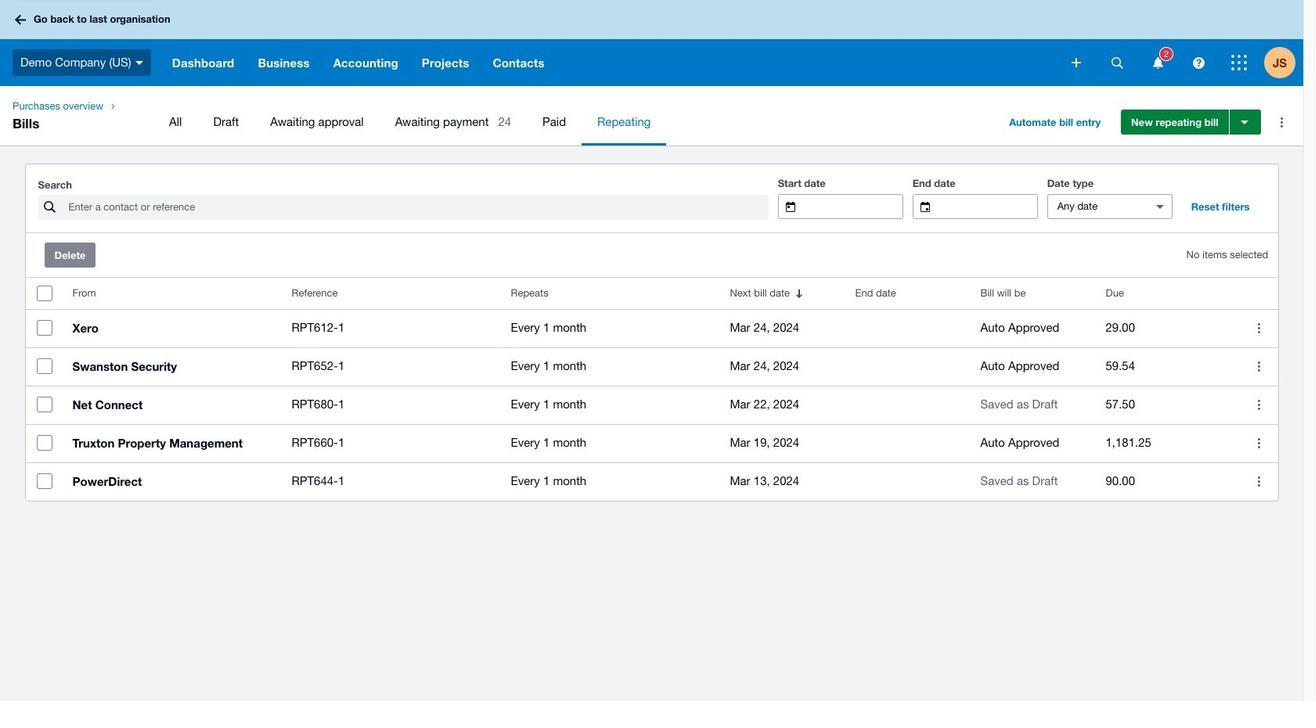 Task type: locate. For each thing, give the bounding box(es) containing it.
menu
[[153, 99, 987, 146]]

svg image
[[1111, 57, 1123, 68]]

Enter a contact or reference field
[[67, 196, 768, 219]]

banner
[[0, 0, 1303, 86]]

overflow menu image
[[1267, 106, 1298, 138]]

navigation
[[0, 86, 1303, 146]]

svg image
[[15, 14, 26, 25], [1231, 55, 1247, 70], [1153, 57, 1163, 68], [1193, 57, 1204, 68], [1072, 58, 1081, 67], [135, 61, 143, 65]]

None field
[[808, 195, 902, 218], [942, 195, 1037, 218], [1048, 195, 1143, 218], [808, 195, 902, 218], [942, 195, 1037, 218], [1048, 195, 1143, 218]]



Task type: vqa. For each thing, say whether or not it's contained in the screenshot.
"recommended icon"
no



Task type: describe. For each thing, give the bounding box(es) containing it.
session table element
[[25, 278, 1278, 501]]



